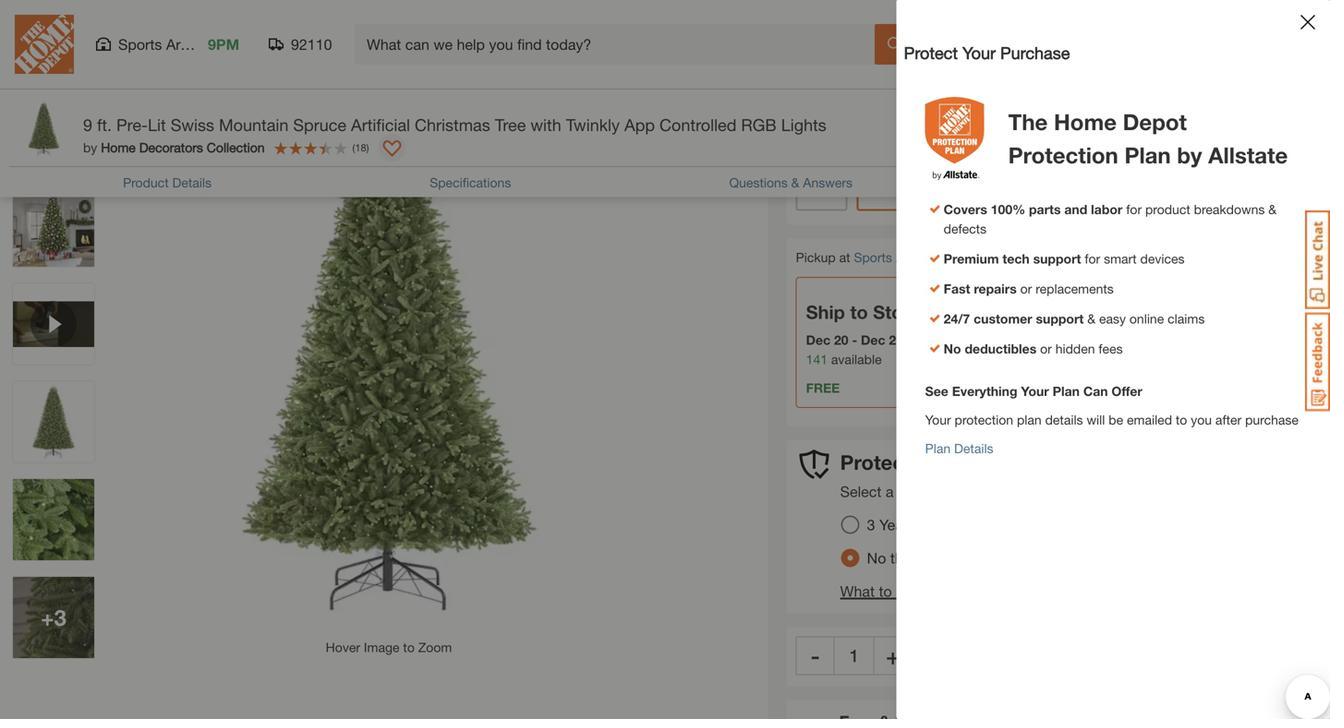Task type: locate. For each thing, give the bounding box(es) containing it.
available inside delivery friday, dec 22 141 available
[[1000, 352, 1051, 367]]

0 vertical spatial 92110
[[291, 36, 332, 53]]

fast repairs or replacements
[[944, 281, 1114, 296]]

2 horizontal spatial ft.
[[1192, 18, 1205, 36]]

449 down the 00
[[1135, 141, 1151, 153]]

services
[[1020, 48, 1076, 66]]

and
[[1064, 202, 1087, 217]]

- right 20
[[852, 332, 857, 348]]

specifications
[[430, 175, 511, 190]]

20
[[834, 332, 848, 348]]

1 horizontal spatial pre-
[[116, 115, 148, 135]]

1 horizontal spatial 92110
[[1041, 250, 1076, 265]]

home inside the home depot protection plan by allstate
[[1054, 109, 1117, 135]]

plan down details
[[1058, 483, 1087, 500]]

be
[[1109, 412, 1123, 428]]

a left starry
[[979, 41, 987, 58]]

ft.
[[26, 0, 46, 1], [1192, 18, 1205, 36], [97, 115, 112, 135]]

support up replacements
[[1033, 251, 1081, 266]]

0 vertical spatial depot
[[1123, 109, 1187, 135]]

0 horizontal spatial no
[[867, 549, 886, 567]]

dec
[[806, 332, 830, 348], [861, 332, 885, 348], [1020, 332, 1045, 348]]

protect down mountain
[[904, 43, 958, 63]]

22
[[889, 332, 903, 348], [1048, 332, 1063, 348]]

by right product image
[[83, 140, 97, 155]]

tree
[[547, 0, 588, 1], [495, 115, 526, 135], [845, 148, 870, 163]]

3 year /
[[867, 516, 921, 534]]

lights up 92110 button
[[288, 2, 347, 26]]

2 free from the left
[[975, 380, 1009, 396]]

9pm
[[208, 36, 239, 53]]

/
[[912, 516, 917, 534]]

or left hidden
[[1040, 341, 1052, 357]]

0 horizontal spatial your
[[925, 412, 951, 428]]

1 vertical spatial for
[[1126, 202, 1142, 217]]

0 vertical spatial -
[[852, 332, 857, 348]]

2 horizontal spatial home
[[1054, 109, 1117, 135]]

50 inside $ 449 50
[[1087, 133, 1099, 146]]

0 horizontal spatial 22
[[889, 332, 903, 348]]

1 vertical spatial app
[[624, 115, 655, 135]]

2 vertical spatial tree
[[845, 148, 870, 163]]

for
[[957, 41, 975, 58], [1126, 202, 1142, 217], [1085, 251, 1100, 266]]

0 vertical spatial with
[[594, 0, 635, 1]]

arena up store
[[896, 250, 929, 265]]

ft. left tall
[[1192, 18, 1205, 36]]

$
[[1103, 126, 1109, 138], [1043, 133, 1050, 146], [1129, 141, 1135, 153]]

0 horizontal spatial (
[[352, 142, 355, 154]]

0 vertical spatial controlled
[[131, 2, 232, 26]]

0 horizontal spatial -
[[811, 643, 820, 669]]

dec down delivery
[[1020, 332, 1045, 348]]

1 horizontal spatial app
[[624, 115, 655, 135]]

mountain up questions & answers (8)
[[185, 0, 276, 1]]

1 vertical spatial no
[[867, 549, 886, 567]]

$ down the full
[[1043, 133, 1050, 146]]

1 horizontal spatial home
[[898, 483, 937, 500]]

ft for 7.5 ft
[[828, 184, 836, 199]]

all
[[979, 48, 995, 66]]

by up the product
[[1177, 142, 1202, 168]]

1 vertical spatial your
[[1021, 384, 1049, 399]]

1 vertical spatial or
[[1040, 341, 1052, 357]]

you
[[1191, 412, 1212, 428]]

0 vertical spatial pre-
[[51, 0, 92, 1]]

0 horizontal spatial 449
[[1050, 129, 1087, 156]]

hover
[[326, 640, 360, 655]]

arena left 9pm at the top of the page
[[166, 36, 204, 53]]

depot inside the home depot protection plan by allstate
[[1123, 109, 1187, 135]]

0 horizontal spatial questions
[[146, 34, 204, 49]]

a left lush,
[[987, 63, 995, 80]]

questions & answers (8)
[[146, 34, 286, 49]]

by
[[83, 140, 97, 155], [1177, 142, 1202, 168], [1091, 483, 1107, 500]]

ft down size
[[879, 184, 887, 199]]

2 horizontal spatial dec
[[1020, 332, 1045, 348]]

1 horizontal spatial 22
[[1048, 332, 1063, 348]]

0 vertical spatial rgb
[[238, 2, 282, 26]]

tech
[[1002, 251, 1030, 266]]

available up see everything your plan can offer
[[1000, 352, 1051, 367]]

1 horizontal spatial available
[[1000, 352, 1051, 367]]

1 vertical spatial home
[[101, 140, 136, 155]]

plan details
[[925, 441, 993, 456]]

everything
[[952, 384, 1017, 399]]

free for to
[[806, 380, 840, 396]]

0 vertical spatial sports
[[118, 36, 162, 53]]

141 inside delivery friday, dec 22 141 available
[[975, 352, 997, 367]]

spruce down 92110 button
[[293, 115, 346, 135]]

2 horizontal spatial tree
[[845, 148, 870, 163]]

for left smart
[[1085, 251, 1100, 266]]

2 vertical spatial with
[[531, 115, 561, 135]]

0 horizontal spatial 50
[[1087, 133, 1099, 146]]

1 22 from the left
[[889, 332, 903, 348]]

0 horizontal spatial answers
[[219, 34, 269, 49]]

lit up decorators
[[148, 115, 166, 135]]

1 vertical spatial ft.
[[1192, 18, 1205, 36]]

app down what can we help you find today? search field
[[624, 115, 655, 135]]

no down 3 in the right bottom of the page
[[867, 549, 886, 567]]

answers left 9 ft
[[803, 175, 853, 190]]

swiss up 600 at top right
[[871, 18, 910, 36]]

0 vertical spatial tree
[[547, 0, 588, 1]]

to left 92110 link
[[1025, 250, 1037, 265]]

premium
[[944, 251, 999, 266]]

to
[[1025, 250, 1037, 265], [850, 301, 868, 323], [1176, 412, 1187, 428], [879, 583, 892, 600], [403, 640, 415, 655]]

home up the save
[[1054, 109, 1117, 135]]

twinkly up 3.5 stars image
[[9, 2, 81, 26]]

tree up specifications
[[495, 115, 526, 135]]

ft right the 7.5
[[828, 184, 836, 199]]

1 horizontal spatial $
[[1103, 126, 1109, 138]]

for inside for product breakdowns & defects
[[1126, 202, 1142, 217]]

by home decorators collection
[[83, 140, 265, 155]]

home for depot
[[1054, 109, 1117, 135]]

lit up (18)
[[92, 0, 117, 1]]

questions left 9pm at the top of the page
[[146, 34, 204, 49]]

controlled
[[131, 2, 232, 26], [660, 115, 736, 135]]

( 18 )
[[352, 142, 369, 154]]

0 vertical spatial lights
[[288, 2, 347, 26]]

1 horizontal spatial or
[[1040, 341, 1052, 357]]

22 down store
[[889, 332, 903, 348]]

mountain up collection
[[219, 115, 289, 135]]

no down 24/7
[[944, 341, 961, 357]]

2 vertical spatial pre-
[[116, 115, 148, 135]]

0 vertical spatial details
[[888, 85, 933, 102]]

home up /
[[898, 483, 937, 500]]

twinkly inside 9 ft. pre-lit swiss mountain spruce artificial christmas tree with twinkly app controlled rgb lights
[[9, 2, 81, 26]]

available down 20
[[831, 352, 882, 367]]

1 horizontal spatial allstate
[[1208, 142, 1288, 168]]

1 free from the left
[[806, 380, 840, 396]]

to inside delivering to 92110
[[1025, 250, 1037, 265]]

0 vertical spatial for
[[957, 41, 975, 58]]

2 horizontal spatial pre-
[[814, 41, 842, 58]]

available inside ship to store dec 20 - dec 22 141 available
[[831, 352, 882, 367]]

0 horizontal spatial tree
[[495, 115, 526, 135]]

- left +
[[811, 643, 820, 669]]

0 vertical spatial home
[[1054, 109, 1117, 135]]

delivery
[[975, 301, 1046, 323]]

pre- up 4,541
[[814, 41, 842, 58]]

1 available from the left
[[831, 352, 882, 367]]

home decorators collection pre lit christmas trees 22pg90214 40.2 image
[[13, 381, 94, 463]]

to inside ship to store dec 20 - dec 22 141 available
[[850, 301, 868, 323]]

questions
[[146, 34, 204, 49], [729, 175, 788, 190]]

rgb inside 9 ft. pre-lit swiss mountain spruce artificial christmas tree with twinkly app controlled rgb lights
[[238, 2, 282, 26]]

allstate inside the home depot protection plan by allstate
[[1208, 142, 1288, 168]]

branch
[[855, 63, 901, 80]]

a inside protect this item select a home depot protection plan by allstate for:
[[886, 483, 894, 500]]

0 vertical spatial .
[[1126, 126, 1129, 138]]

1 horizontal spatial free
[[975, 380, 1009, 396]]

protect up select
[[840, 450, 911, 475]]

0 horizontal spatial dec
[[806, 332, 830, 348]]

by inside protect this item select a home depot protection plan by allstate for:
[[1091, 483, 1107, 500]]

or
[[1020, 281, 1032, 296], [1040, 341, 1052, 357]]

- button
[[796, 637, 835, 675]]

details for product details
[[172, 175, 212, 190]]

$ down the 00
[[1129, 141, 1135, 153]]

a right select
[[886, 483, 894, 500]]

sports
[[118, 36, 162, 53], [854, 250, 892, 265]]

ft inside button
[[879, 184, 887, 199]]

starry
[[991, 41, 1028, 58]]

no inside option group
[[867, 549, 886, 567]]

depot up %)
[[1123, 109, 1187, 135]]

pre- up decorators
[[116, 115, 148, 135]]

details down tips
[[888, 85, 933, 102]]

1 vertical spatial controlled
[[660, 115, 736, 135]]

1 vertical spatial swiss
[[871, 18, 910, 36]]

100%
[[991, 202, 1025, 217]]

1 141 from the left
[[806, 352, 828, 367]]

details
[[888, 85, 933, 102], [172, 175, 212, 190], [954, 441, 993, 456]]

2 vertical spatial details
[[954, 441, 993, 456]]

92110 inside delivering to 92110
[[1041, 250, 1076, 265]]

9 ft. pre-lit swiss mountain spruce artificial christmas tree with twinkly app controlled rgb lights up 92110 button
[[9, 0, 635, 26]]

for right labor
[[1126, 202, 1142, 217]]

( left )
[[352, 142, 355, 154]]

swiss up sports arena 9pm
[[123, 0, 179, 1]]

1 ( from the left
[[1168, 141, 1171, 153]]

2 22 from the left
[[1048, 332, 1063, 348]]

141 down ship
[[806, 352, 828, 367]]

plan down the 00
[[1124, 142, 1171, 168]]

9 inside 9 ft button
[[868, 184, 875, 199]]

home up the product
[[101, 140, 136, 155]]

9 ft. pre-lit swiss mountain spruce artificial christmas tree with twinkly app controlled rgb lights up specifications
[[83, 115, 826, 135]]

sports right at at the right top of page
[[854, 250, 892, 265]]

or for or replacements
[[1020, 281, 1032, 296]]

support down replacements
[[1036, 311, 1084, 326]]

0 vertical spatial swiss
[[123, 0, 179, 1]]

0 vertical spatial support
[[1033, 251, 1081, 266]]

0 horizontal spatial twinkly
[[9, 2, 81, 26]]

see
[[925, 384, 948, 399]]

22 inside ship to store dec 20 - dec 22 141 available
[[889, 332, 903, 348]]

1 dec from the left
[[806, 332, 830, 348]]

lights inside 9 ft. pre-lit swiss mountain spruce artificial christmas tree with twinkly app controlled rgb lights
[[288, 2, 347, 26]]

breakdowns
[[1194, 202, 1265, 217]]

spruce
[[282, 0, 351, 1], [293, 115, 346, 135]]

$ 449 50
[[1043, 129, 1099, 156]]

protect inside protect this item select a home depot protection plan by allstate for:
[[840, 450, 911, 475]]

details down by home decorators collection
[[172, 175, 212, 190]]

what to expect button
[[840, 582, 960, 604]]

leds
[[918, 41, 953, 58]]

0 vertical spatial spruce
[[282, 0, 351, 1]]

protect
[[904, 43, 958, 63], [840, 450, 911, 475]]

ft. inside artificial swiss mountain spruce christmas tree stands 9-ft. tall pre-lit with 600 leds for a starry ambience 4,541 branch tips provide a lush, full appearance view more details
[[1192, 18, 1205, 36]]

plan up details
[[1053, 384, 1080, 399]]

ft right (ft.)
[[937, 148, 946, 163]]

1 horizontal spatial ft
[[879, 184, 887, 199]]

tree left size
[[845, 148, 870, 163]]

92110
[[291, 36, 332, 53], [1041, 250, 1076, 265]]

1 horizontal spatial .
[[1151, 141, 1154, 153]]

support for 24/7 customer support
[[1036, 311, 1084, 326]]

swiss up by home decorators collection
[[171, 115, 214, 135]]

store
[[873, 301, 920, 323]]

dec left 20
[[806, 332, 830, 348]]

pre-
[[51, 0, 92, 1], [814, 41, 842, 58], [116, 115, 148, 135]]

899
[[1109, 126, 1126, 138]]

the home depot protection plan by allstate
[[1008, 109, 1288, 168]]

1 horizontal spatial answers
[[803, 175, 853, 190]]

$ up the save
[[1103, 126, 1109, 138]]

-
[[852, 332, 857, 348], [811, 643, 820, 669]]

0 horizontal spatial 92110
[[291, 36, 332, 53]]

plan details link
[[925, 441, 993, 456]]

twinkly
[[9, 2, 81, 26], [566, 115, 620, 135]]

rgb up (8) in the top of the page
[[238, 2, 282, 26]]

hover image to zoom button
[[112, 84, 666, 657]]

friday,
[[975, 332, 1017, 348]]

product image image
[[14, 99, 74, 159]]

app inside 9 ft. pre-lit swiss mountain spruce artificial christmas tree with twinkly app controlled rgb lights
[[86, 2, 125, 26]]

1 horizontal spatial dec
[[861, 332, 885, 348]]

9 down artificial tree size (ft.) 9 ft
[[868, 184, 875, 199]]

defects
[[944, 221, 986, 236]]

141 down friday,
[[975, 352, 997, 367]]

no thanks
[[867, 549, 934, 567]]

details inside artificial swiss mountain spruce christmas tree stands 9-ft. tall pre-lit with 600 leds for a starry ambience 4,541 branch tips provide a lush, full appearance view more details
[[888, 85, 933, 102]]

1 vertical spatial protect
[[840, 450, 911, 475]]

protection down "item"
[[986, 483, 1054, 500]]

protection down the
[[1008, 142, 1118, 168]]

9 right product image
[[83, 115, 92, 135]]

free down 20
[[806, 380, 840, 396]]

home decorators collection pre lit christmas trees 22pg90214 64.0 image
[[13, 88, 94, 169]]

sports right (18)
[[118, 36, 162, 53]]

image
[[364, 640, 399, 655]]

1 vertical spatial lit
[[148, 115, 166, 135]]

to right ship
[[850, 301, 868, 323]]

ft inside button
[[828, 184, 836, 199]]

with inside artificial swiss mountain spruce christmas tree stands 9-ft. tall pre-lit with 600 leds for a starry ambience 4,541 branch tips provide a lush, full appearance view more details
[[858, 41, 885, 58]]

0 horizontal spatial pre-
[[51, 0, 92, 1]]

by down the will at right bottom
[[1091, 483, 1107, 500]]

0 vertical spatial arena
[[166, 36, 204, 53]]

tree inside 9 ft. pre-lit swiss mountain spruce artificial christmas tree with twinkly app controlled rgb lights
[[547, 0, 588, 1]]

option group
[[834, 508, 981, 575]]

$ for 449
[[1043, 133, 1050, 146]]

free up protection
[[975, 380, 1009, 396]]

2 vertical spatial your
[[925, 412, 951, 428]]

92110 up replacements
[[1041, 250, 1076, 265]]

zoom
[[418, 640, 452, 655]]

allstate
[[1208, 142, 1288, 168], [1111, 483, 1160, 500]]

3 dec from the left
[[1020, 332, 1045, 348]]

to inside button
[[879, 583, 892, 600]]

2 horizontal spatial details
[[954, 441, 993, 456]]

449 right the
[[1050, 129, 1087, 156]]

questions left the 7.5
[[729, 175, 788, 190]]

0 vertical spatial or
[[1020, 281, 1032, 296]]

1 horizontal spatial lights
[[781, 115, 826, 135]]

for left all
[[957, 41, 975, 58]]

& right breakdowns
[[1268, 202, 1277, 217]]

details down protection
[[954, 441, 993, 456]]

lights down view
[[781, 115, 826, 135]]

app up (18)
[[86, 2, 125, 26]]

to right what
[[879, 583, 892, 600]]

2 141 from the left
[[975, 352, 997, 367]]

dec right 20
[[861, 332, 885, 348]]

$ inside $ 449 50
[[1043, 133, 1050, 146]]

0 horizontal spatial rgb
[[238, 2, 282, 26]]

0 vertical spatial questions
[[146, 34, 204, 49]]

2 horizontal spatial ft
[[937, 148, 946, 163]]

allstate left for: at right bottom
[[1111, 483, 1160, 500]]

or for or hidden fees
[[1040, 341, 1052, 357]]

specifications button
[[430, 173, 511, 192], [430, 173, 511, 192]]

(
[[1168, 141, 1171, 153], [352, 142, 355, 154]]

sports arena 9pm
[[118, 36, 239, 53]]

ft. up 3.5 stars image
[[26, 0, 46, 1]]

7.5
[[807, 184, 825, 199]]

close image
[[1300, 15, 1315, 30]]

answers left (8) in the top of the page
[[219, 34, 269, 49]]

0 horizontal spatial depot
[[941, 483, 982, 500]]

(18) link
[[2, 27, 138, 56]]

lush,
[[999, 63, 1030, 80]]

2 vertical spatial a
[[886, 483, 894, 500]]

0 vertical spatial no
[[944, 341, 961, 357]]

1 vertical spatial pre-
[[814, 41, 842, 58]]

allstate up breakdowns
[[1208, 142, 1288, 168]]

1 vertical spatial support
[[1036, 311, 1084, 326]]

1 horizontal spatial no
[[944, 341, 961, 357]]

%)
[[1182, 141, 1195, 153]]

mountain
[[185, 0, 276, 1], [219, 115, 289, 135]]

1 horizontal spatial questions
[[729, 175, 788, 190]]

details for plan details
[[954, 441, 993, 456]]

to inside button
[[403, 640, 415, 655]]

protection inside the home depot protection plan by allstate
[[1008, 142, 1118, 168]]

0 vertical spatial allstate
[[1208, 142, 1288, 168]]

home decorators collection pre lit christmas trees 22pg90214 e1.1 image
[[13, 185, 94, 267]]

emailed
[[1127, 412, 1172, 428]]

1 horizontal spatial (
[[1168, 141, 1171, 153]]

plan
[[1017, 412, 1042, 428]]

2 horizontal spatial by
[[1177, 142, 1202, 168]]

None field
[[835, 637, 873, 675]]

0 vertical spatial answers
[[219, 34, 269, 49]]

claims
[[1168, 311, 1205, 326]]

home inside protect this item select a home depot protection plan by allstate for:
[[898, 483, 937, 500]]

92110 right (8) in the top of the page
[[291, 36, 332, 53]]

0 horizontal spatial allstate
[[1111, 483, 1160, 500]]

&
[[208, 34, 216, 49], [791, 175, 799, 190], [1268, 202, 1277, 217], [1087, 311, 1095, 326]]

tree up what can we help you find today? search field
[[547, 0, 588, 1]]

depot
[[1123, 109, 1187, 135], [941, 483, 982, 500]]

50
[[1087, 133, 1099, 146], [1154, 141, 1166, 153], [1171, 141, 1182, 153]]

shop all button
[[937, 22, 997, 67]]

1 vertical spatial allstate
[[1111, 483, 1160, 500]]

0 horizontal spatial available
[[831, 352, 882, 367]]

twinkly down what can we help you find today? search field
[[566, 115, 620, 135]]

product details button
[[123, 173, 212, 192], [123, 173, 212, 192]]

ft. right home decorators collection pre lit christmas trees 22pg90214 64.0 image
[[97, 115, 112, 135]]

2 available from the left
[[1000, 352, 1051, 367]]

pre- up (18) "link"
[[51, 0, 92, 1]]

depot down "item"
[[941, 483, 982, 500]]

141
[[806, 352, 828, 367], [975, 352, 997, 367]]



Task type: describe. For each thing, give the bounding box(es) containing it.
600
[[889, 41, 914, 58]]

expect
[[896, 583, 942, 600]]

0 vertical spatial lit
[[92, 0, 117, 1]]

premium tech support for smart devices
[[944, 251, 1185, 266]]

1 vertical spatial a
[[987, 63, 995, 80]]

92110 link
[[1041, 248, 1076, 268]]

option group containing 3 year /
[[834, 508, 981, 575]]

1 horizontal spatial with
[[594, 0, 635, 1]]

home decorators collection pre lit christmas trees 22pg90214 1d.4 image
[[13, 577, 94, 658]]

live chat image
[[1305, 211, 1330, 309]]

allstate inside protect this item select a home depot protection plan by allstate for:
[[1111, 483, 1160, 500]]

artificial swiss mountain spruce christmas tree stands 9-ft. tall pre-lit with 600 leds for a starry ambience 4,541 branch tips provide a lush, full appearance view more details
[[814, 18, 1228, 102]]

1 horizontal spatial controlled
[[660, 115, 736, 135]]

2 horizontal spatial your
[[1021, 384, 1049, 399]]

$ for 899
[[1103, 126, 1109, 138]]

- inside button
[[811, 643, 820, 669]]

repairs
[[974, 281, 1017, 296]]

details
[[1045, 412, 1083, 428]]

0 vertical spatial your
[[962, 43, 996, 63]]

feedback link image
[[1305, 312, 1330, 412]]

& left the 7.5
[[791, 175, 799, 190]]

(18) button
[[2, 27, 123, 56]]

0 vertical spatial christmas
[[442, 0, 541, 1]]

2 vertical spatial swiss
[[171, 115, 214, 135]]

ft for 9 ft
[[879, 184, 887, 199]]

18
[[355, 142, 366, 154]]

1 vertical spatial tree
[[495, 115, 526, 135]]

by inside the home depot protection plan by allstate
[[1177, 142, 1202, 168]]

9-
[[1178, 18, 1192, 36]]

2 ( from the left
[[352, 142, 355, 154]]

& inside for product breakdowns & defects
[[1268, 202, 1277, 217]]

your protection plan details will be emailed to you after purchase
[[925, 412, 1299, 428]]

0 horizontal spatial by
[[83, 140, 97, 155]]

no for no deductibles or hidden fees
[[944, 341, 961, 357]]

1 horizontal spatial lit
[[148, 115, 166, 135]]

24/7
[[944, 311, 970, 326]]

plan inside the home depot protection plan by allstate
[[1124, 142, 1171, 168]]

plan left "item"
[[925, 441, 951, 456]]

9 ft
[[868, 184, 887, 199]]

after
[[1215, 412, 1242, 428]]

1 horizontal spatial 50
[[1154, 141, 1166, 153]]

for inside artificial swiss mountain spruce christmas tree stands 9-ft. tall pre-lit with 600 leds for a starry ambience 4,541 branch tips provide a lush, full appearance view more details
[[957, 41, 975, 58]]

- inside ship to store dec 20 - dec 22 141 available
[[852, 332, 857, 348]]

what to expect
[[840, 583, 942, 600]]

labor
[[1091, 202, 1123, 217]]

ship
[[806, 301, 845, 323]]

pickup
[[796, 250, 836, 265]]

1 vertical spatial mountain
[[219, 115, 289, 135]]

protect for this
[[840, 450, 911, 475]]

92110 button
[[269, 35, 333, 54]]

1 horizontal spatial rgb
[[741, 115, 777, 135]]

(8)
[[272, 34, 286, 49]]

offer
[[1112, 384, 1142, 399]]

artificial tree size (ft.) 9 ft
[[796, 148, 946, 163]]

22 inside delivery friday, dec 22 141 available
[[1048, 332, 1063, 348]]

0 vertical spatial mountain
[[185, 0, 276, 1]]

product details
[[123, 175, 212, 190]]

questions & answers
[[729, 175, 853, 190]]

pre- inside artificial swiss mountain spruce christmas tree stands 9-ft. tall pre-lit with 600 leds for a starry ambience 4,541 branch tips provide a lush, full appearance view more details
[[814, 41, 842, 58]]

fees
[[1099, 341, 1123, 357]]

no deductibles or hidden fees
[[944, 341, 1123, 357]]

services button
[[1019, 22, 1078, 67]]

can
[[1083, 384, 1108, 399]]

devices
[[1140, 251, 1185, 266]]

answers for questions & answers
[[803, 175, 853, 190]]

9 right (ft.)
[[927, 148, 934, 163]]

at
[[839, 250, 850, 265]]

7.5 ft
[[807, 184, 836, 199]]

tree
[[1100, 18, 1125, 36]]

+ button
[[873, 637, 912, 675]]

covers 100% parts and labor
[[944, 202, 1123, 217]]

dec inside delivery friday, dec 22 141 available
[[1020, 332, 1045, 348]]

no for no thanks
[[867, 549, 886, 567]]

sports arena button
[[854, 250, 929, 265]]

449 inside $ 899 . 00 save $ 449 . 50 ( 50 %)
[[1135, 141, 1151, 153]]

3.5 stars image
[[9, 34, 91, 49]]

for:
[[1164, 483, 1186, 500]]

answers for questions & answers (8)
[[219, 34, 269, 49]]

deductibles
[[965, 341, 1037, 357]]

customer
[[974, 311, 1032, 326]]

product
[[123, 175, 169, 190]]

tips
[[905, 63, 930, 80]]

protect your purchase
[[904, 43, 1070, 63]]

questions for questions & answers
[[729, 175, 788, 190]]

2 dec from the left
[[861, 332, 885, 348]]

purchase
[[1000, 43, 1070, 63]]

1 vertical spatial arena
[[896, 250, 929, 265]]

hover image to zoom
[[326, 640, 452, 655]]

home decorators collection pre lit christmas trees 22pg90214 a0.3 image
[[13, 479, 94, 560]]

view
[[814, 85, 846, 102]]

0 vertical spatial a
[[979, 41, 987, 58]]

what
[[840, 583, 875, 600]]

& left (8) in the top of the page
[[208, 34, 216, 49]]

smart
[[1104, 251, 1137, 266]]

christmas inside artificial swiss mountain spruce christmas tree stands 9-ft. tall pre-lit with 600 leds for a starry ambience 4,541 branch tips provide a lush, full appearance view more details
[[1029, 18, 1096, 36]]

fast
[[944, 281, 970, 296]]

1 vertical spatial sports
[[854, 250, 892, 265]]

0 horizontal spatial .
[[1126, 126, 1129, 138]]

the home depot logo image
[[15, 15, 74, 74]]

questions for questions & answers (8)
[[146, 34, 204, 49]]

size
[[873, 148, 898, 163]]

1 vertical spatial twinkly
[[566, 115, 620, 135]]

$ 899 . 00 save $ 449 . 50 ( 50 %)
[[1103, 126, 1195, 153]]

6329914715112 image
[[13, 283, 94, 365]]

home for decorators
[[101, 140, 136, 155]]

thanks
[[890, 549, 934, 567]]

hidden
[[1055, 341, 1095, 357]]

view more details link
[[814, 85, 933, 102]]

& left easy
[[1087, 311, 1095, 326]]

pickup at sports arena
[[796, 250, 929, 265]]

0 vertical spatial ft.
[[26, 0, 46, 1]]

to for expect
[[879, 583, 892, 600]]

What can we help you find today? search field
[[367, 25, 874, 64]]

+
[[886, 643, 899, 669]]

0 vertical spatial 9 ft. pre-lit swiss mountain spruce artificial christmas tree with twinkly app controlled rgb lights
[[9, 0, 635, 26]]

mountain
[[914, 18, 976, 36]]

ambience
[[1032, 41, 1097, 58]]

1 vertical spatial spruce
[[293, 115, 346, 135]]

( inside $ 899 . 00 save $ 449 . 50 ( 50 %)
[[1168, 141, 1171, 153]]

9 up the home depot logo
[[9, 0, 21, 1]]

protection
[[955, 412, 1013, 428]]

full
[[1034, 63, 1054, 80]]

save
[[1103, 141, 1126, 153]]

online
[[1129, 311, 1164, 326]]

7.5 ft button
[[796, 173, 847, 211]]

spruce
[[980, 18, 1025, 36]]

provide
[[934, 63, 983, 80]]

(18)
[[98, 35, 116, 48]]

for product breakdowns & defects
[[944, 202, 1277, 236]]

2 vertical spatial christmas
[[415, 115, 490, 135]]

protection inside protect this item select a home depot protection plan by allstate for:
[[986, 483, 1054, 500]]

purchase
[[1245, 412, 1299, 428]]

3
[[867, 516, 875, 534]]

)
[[366, 142, 369, 154]]

depot inside protect this item select a home depot protection plan by allstate for:
[[941, 483, 982, 500]]

to for store
[[850, 301, 868, 323]]

decorators
[[139, 140, 203, 155]]

covers
[[944, 202, 987, 217]]

2 vertical spatial ft.
[[97, 115, 112, 135]]

shop
[[939, 48, 974, 66]]

to left you
[[1176, 412, 1187, 428]]

1 vertical spatial 9 ft. pre-lit swiss mountain spruce artificial christmas tree with twinkly app controlled rgb lights
[[83, 115, 826, 135]]

92110 inside button
[[291, 36, 332, 53]]

more
[[850, 85, 884, 102]]

collection
[[207, 140, 265, 155]]

to for 92110
[[1025, 250, 1037, 265]]

1 vertical spatial .
[[1151, 141, 1154, 153]]

141 inside ship to store dec 20 - dec 22 141 available
[[806, 352, 828, 367]]

support for premium tech support
[[1033, 251, 1081, 266]]

protect for your
[[904, 43, 958, 63]]

2 horizontal spatial 50
[[1171, 141, 1182, 153]]

2 vertical spatial for
[[1085, 251, 1100, 266]]

4,541
[[814, 63, 851, 80]]

plan inside protect this item select a home depot protection plan by allstate for:
[[1058, 483, 1087, 500]]

9 ft button
[[857, 173, 899, 211]]

will
[[1087, 412, 1105, 428]]

artificial inside artificial swiss mountain spruce christmas tree stands 9-ft. tall pre-lit with 600 leds for a starry ambience 4,541 branch tips provide a lush, full appearance view more details
[[814, 18, 867, 36]]

swiss inside artificial swiss mountain spruce christmas tree stands 9-ft. tall pre-lit with 600 leds for a starry ambience 4,541 branch tips provide a lush, full appearance view more details
[[871, 18, 910, 36]]

2 horizontal spatial $
[[1129, 141, 1135, 153]]

free for friday,
[[975, 380, 1009, 396]]



Task type: vqa. For each thing, say whether or not it's contained in the screenshot.
'Specifications' button
yes



